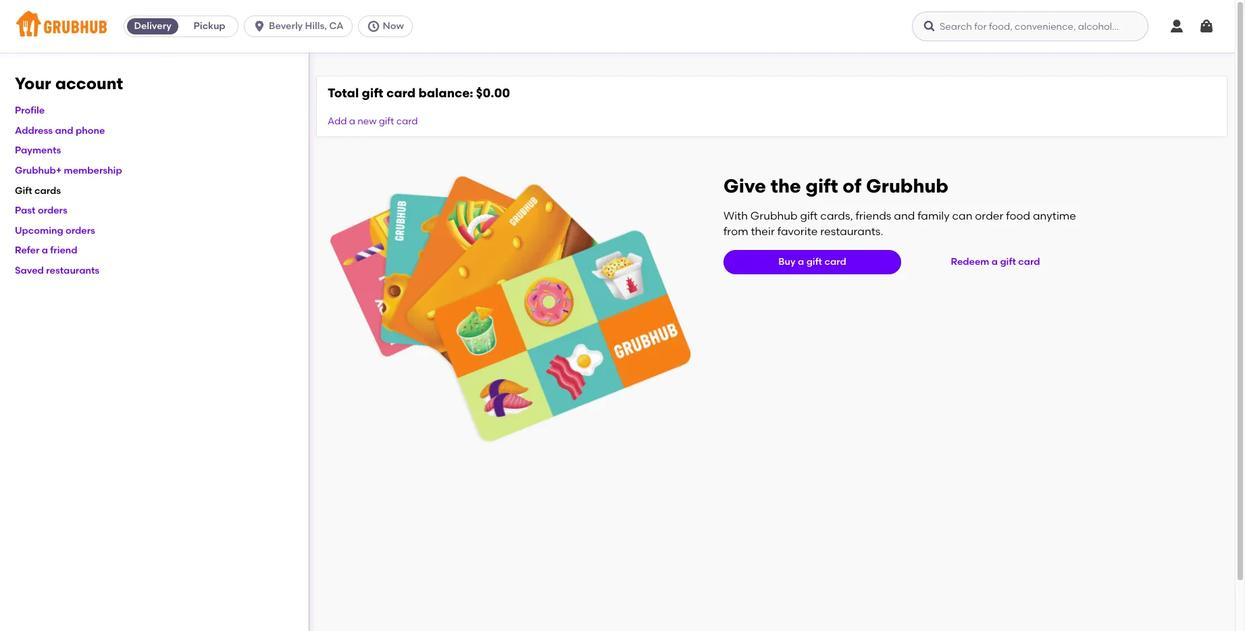 Task type: vqa. For each thing, say whether or not it's contained in the screenshot.
Refer
yes



Task type: locate. For each thing, give the bounding box(es) containing it.
svg image
[[1170, 18, 1186, 34], [923, 20, 937, 33]]

redeem a gift card
[[951, 256, 1041, 268]]

1 vertical spatial orders
[[66, 225, 95, 236]]

card down food
[[1019, 256, 1041, 268]]

orders up upcoming orders
[[38, 205, 67, 216]]

balance:
[[419, 85, 474, 101]]

a right 'buy'
[[798, 256, 805, 268]]

0 vertical spatial and
[[55, 125, 73, 136]]

your account
[[15, 74, 123, 93]]

and left phone at the left top of page
[[55, 125, 73, 136]]

gift cards link
[[15, 185, 61, 196]]

grubhub inside with grubhub gift cards, friends and family can order food anytime from their favorite restaurants.
[[751, 210, 798, 223]]

0 horizontal spatial svg image
[[923, 20, 937, 33]]

profile link
[[15, 105, 45, 116]]

gift right redeem
[[1001, 256, 1017, 268]]

svg image
[[1199, 18, 1215, 34], [253, 20, 266, 33], [367, 20, 380, 33]]

delivery button
[[124, 16, 181, 37]]

0 vertical spatial grubhub
[[867, 175, 949, 198]]

card down total gift card balance: $0.00
[[397, 116, 418, 127]]

a right refer
[[42, 245, 48, 256]]

saved restaurants link
[[15, 265, 100, 276]]

order
[[976, 210, 1004, 223]]

gift left of
[[806, 175, 839, 198]]

gift inside button
[[1001, 256, 1017, 268]]

grubhub up with grubhub gift cards, friends and family can order food anytime from their favorite restaurants.
[[867, 175, 949, 198]]

orders up friend
[[66, 225, 95, 236]]

now button
[[358, 16, 418, 37]]

card up add a new gift card
[[387, 85, 416, 101]]

gift for give the gift of grubhub
[[806, 175, 839, 198]]

card
[[387, 85, 416, 101], [397, 116, 418, 127], [825, 256, 847, 268], [1019, 256, 1041, 268]]

saved
[[15, 265, 44, 276]]

upcoming orders link
[[15, 225, 95, 236]]

buy a gift card link
[[724, 250, 902, 275]]

1 horizontal spatial svg image
[[1170, 18, 1186, 34]]

now
[[383, 20, 404, 32]]

total
[[328, 85, 359, 101]]

restaurants.
[[821, 225, 884, 238]]

gift for redeem a gift card
[[1001, 256, 1017, 268]]

card down restaurants.
[[825, 256, 847, 268]]

a for refer
[[42, 245, 48, 256]]

0 horizontal spatial grubhub
[[751, 210, 798, 223]]

refer
[[15, 245, 39, 256]]

address
[[15, 125, 53, 136]]

orders for past orders
[[38, 205, 67, 216]]

svg image inside beverly hills, ca button
[[253, 20, 266, 33]]

main navigation navigation
[[0, 0, 1236, 53]]

1 vertical spatial and
[[895, 210, 916, 223]]

gift inside with grubhub gift cards, friends and family can order food anytime from their favorite restaurants.
[[801, 210, 818, 223]]

friends
[[856, 210, 892, 223]]

cards
[[34, 185, 61, 196]]

a
[[349, 116, 356, 127], [42, 245, 48, 256], [798, 256, 805, 268], [992, 256, 999, 268]]

address and phone link
[[15, 125, 105, 136]]

svg image inside now button
[[367, 20, 380, 33]]

1 horizontal spatial and
[[895, 210, 916, 223]]

orders
[[38, 205, 67, 216], [66, 225, 95, 236]]

gift up 'favorite'
[[801, 210, 818, 223]]

buy
[[779, 256, 796, 268]]

buy a gift card
[[779, 256, 847, 268]]

grubhub+ membership link
[[15, 165, 122, 176]]

0 vertical spatial orders
[[38, 205, 67, 216]]

payments
[[15, 145, 61, 156]]

and
[[55, 125, 73, 136], [895, 210, 916, 223]]

past orders link
[[15, 205, 67, 216]]

give the gift of grubhub
[[724, 175, 949, 198]]

gift
[[362, 85, 384, 101], [379, 116, 394, 127], [806, 175, 839, 198], [801, 210, 818, 223], [807, 256, 823, 268], [1001, 256, 1017, 268]]

delivery
[[134, 20, 172, 32]]

address and phone
[[15, 125, 105, 136]]

grubhub+
[[15, 165, 62, 176]]

0 horizontal spatial svg image
[[253, 20, 266, 33]]

a right redeem
[[992, 256, 999, 268]]

redeem a gift card button
[[946, 250, 1046, 275]]

account
[[55, 74, 123, 93]]

grubhub up their at the top right of page
[[751, 210, 798, 223]]

1 horizontal spatial svg image
[[367, 20, 380, 33]]

phone
[[76, 125, 105, 136]]

give
[[724, 175, 767, 198]]

anytime
[[1034, 210, 1077, 223]]

gift card image
[[331, 175, 692, 444]]

membership
[[64, 165, 122, 176]]

gift for buy a gift card
[[807, 256, 823, 268]]

favorite
[[778, 225, 818, 238]]

of
[[843, 175, 862, 198]]

pickup button
[[181, 16, 238, 37]]

beverly hills, ca
[[269, 20, 344, 32]]

payments link
[[15, 145, 61, 156]]

restaurants
[[46, 265, 100, 276]]

food
[[1007, 210, 1031, 223]]

upcoming
[[15, 225, 63, 236]]

and left family
[[895, 210, 916, 223]]

a inside button
[[992, 256, 999, 268]]

1 vertical spatial grubhub
[[751, 210, 798, 223]]

cards,
[[821, 210, 854, 223]]

grubhub
[[867, 175, 949, 198], [751, 210, 798, 223]]

upcoming orders
[[15, 225, 95, 236]]

gift right 'buy'
[[807, 256, 823, 268]]

a left new
[[349, 116, 356, 127]]



Task type: describe. For each thing, give the bounding box(es) containing it.
hills,
[[305, 20, 327, 32]]

can
[[953, 210, 973, 223]]

a for redeem
[[992, 256, 999, 268]]

orders for upcoming orders
[[66, 225, 95, 236]]

refer a friend
[[15, 245, 77, 256]]

total gift card balance: $0.00
[[328, 85, 511, 101]]

friend
[[50, 245, 77, 256]]

0 horizontal spatial and
[[55, 125, 73, 136]]

a for buy
[[798, 256, 805, 268]]

their
[[751, 225, 775, 238]]

gift cards
[[15, 185, 61, 196]]

svg image for now
[[367, 20, 380, 33]]

profile
[[15, 105, 45, 116]]

gift
[[15, 185, 32, 196]]

gift up add a new gift card
[[362, 85, 384, 101]]

family
[[918, 210, 950, 223]]

your
[[15, 74, 51, 93]]

2 horizontal spatial svg image
[[1199, 18, 1215, 34]]

the
[[771, 175, 802, 198]]

past
[[15, 205, 36, 216]]

saved restaurants
[[15, 265, 100, 276]]

1 horizontal spatial grubhub
[[867, 175, 949, 198]]

with grubhub gift cards, friends and family can order food anytime from their favorite restaurants.
[[724, 210, 1077, 238]]

redeem
[[951, 256, 990, 268]]

new
[[358, 116, 377, 127]]

with
[[724, 210, 748, 223]]

grubhub+ membership
[[15, 165, 122, 176]]

past orders
[[15, 205, 67, 216]]

refer a friend link
[[15, 245, 77, 256]]

and inside with grubhub gift cards, friends and family can order food anytime from their favorite restaurants.
[[895, 210, 916, 223]]

beverly hills, ca button
[[244, 16, 358, 37]]

ca
[[329, 20, 344, 32]]

gift for with grubhub gift cards, friends and family can order food anytime from their favorite restaurants.
[[801, 210, 818, 223]]

pickup
[[194, 20, 226, 32]]

$0.00
[[476, 85, 511, 101]]

Search for food, convenience, alcohol... search field
[[913, 11, 1149, 41]]

add a new gift card
[[328, 116, 418, 127]]

beverly
[[269, 20, 303, 32]]

gift right new
[[379, 116, 394, 127]]

svg image for beverly hills, ca
[[253, 20, 266, 33]]

card inside button
[[1019, 256, 1041, 268]]

a for add
[[349, 116, 356, 127]]

add
[[328, 116, 347, 127]]

from
[[724, 225, 749, 238]]



